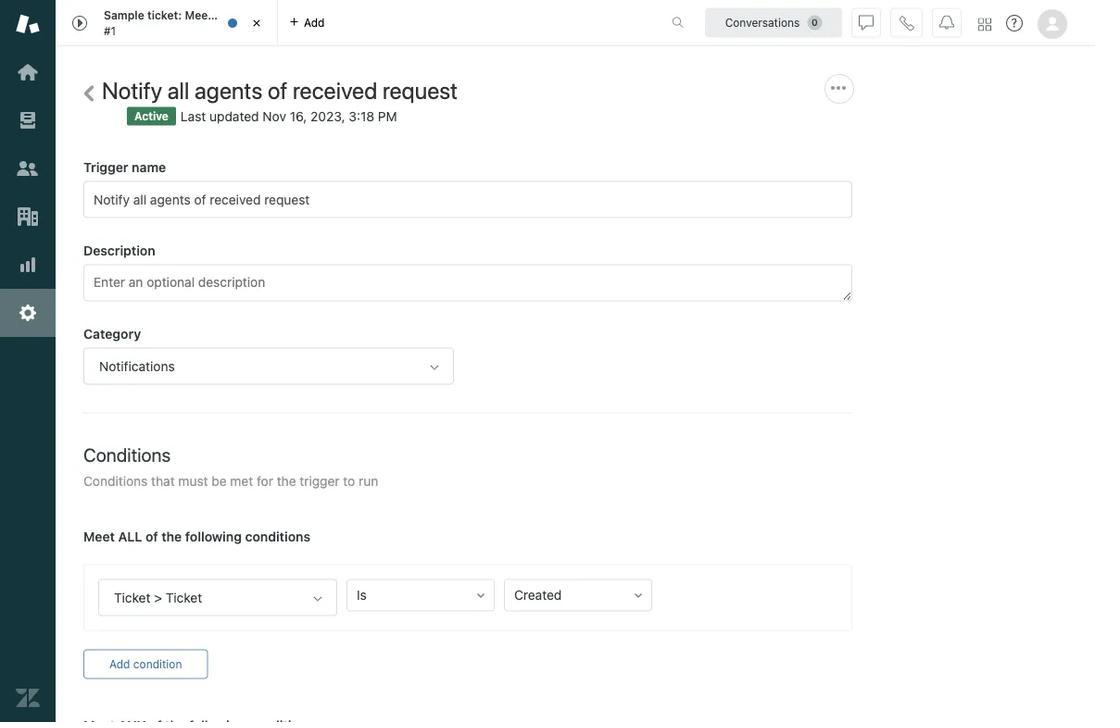 Task type: vqa. For each thing, say whether or not it's contained in the screenshot.
Zendesk image
yes



Task type: describe. For each thing, give the bounding box(es) containing it.
add button
[[278, 0, 336, 45]]

zendesk image
[[16, 686, 40, 711]]

ticket
[[236, 9, 267, 22]]

sample
[[104, 9, 144, 22]]

add
[[304, 16, 325, 29]]

admin image
[[16, 301, 40, 325]]

close image
[[247, 14, 266, 32]]

customers image
[[16, 157, 40, 181]]

meet
[[185, 9, 212, 22]]

#1
[[104, 24, 116, 37]]

get started image
[[16, 60, 40, 84]]

conversations button
[[705, 8, 842, 38]]

tab containing sample ticket: meet the ticket
[[56, 0, 278, 46]]

ticket:
[[147, 9, 182, 22]]

reporting image
[[16, 253, 40, 277]]

notifications image
[[939, 15, 954, 30]]

conversations
[[725, 16, 800, 29]]

button displays agent's chat status as invisible. image
[[859, 15, 874, 30]]

main element
[[0, 0, 56, 723]]



Task type: locate. For each thing, give the bounding box(es) containing it.
tabs tab list
[[56, 0, 652, 46]]

organizations image
[[16, 205, 40, 229]]

get help image
[[1006, 15, 1023, 31]]

the
[[215, 9, 233, 22]]

sample ticket: meet the ticket #1
[[104, 9, 267, 37]]

zendesk products image
[[978, 18, 991, 31]]

tab
[[56, 0, 278, 46]]

views image
[[16, 108, 40, 132]]

zendesk support image
[[16, 12, 40, 36]]



